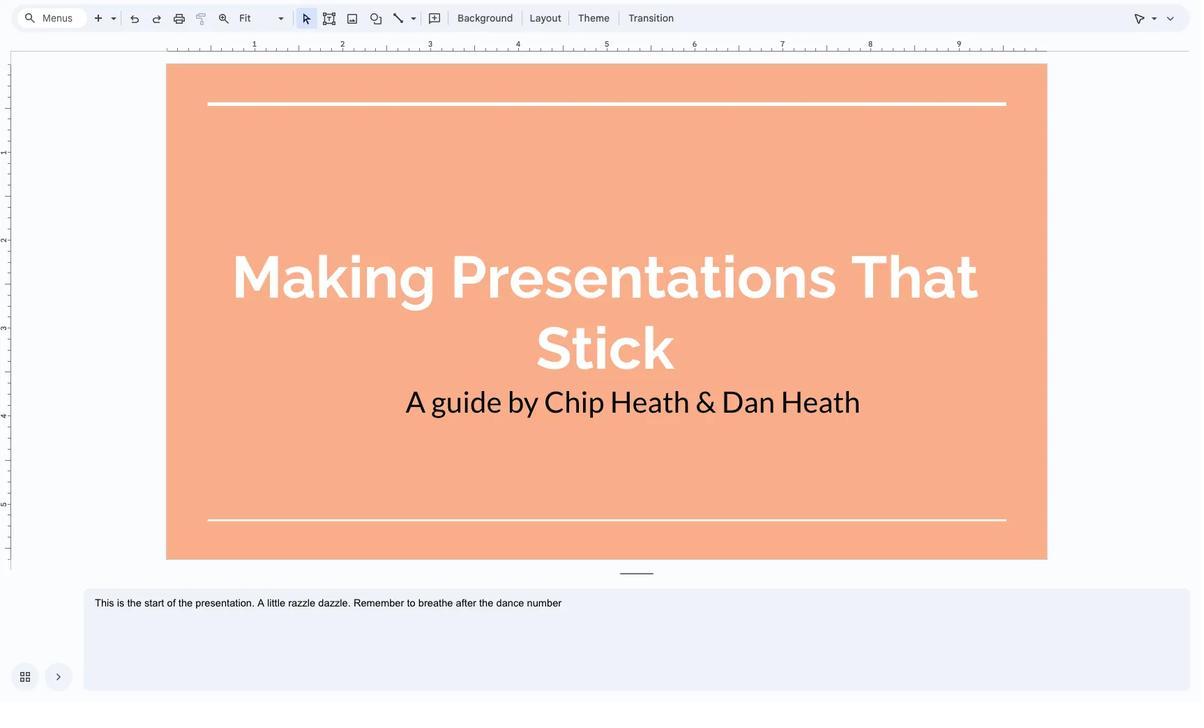 Task type: vqa. For each thing, say whether or not it's contained in the screenshot.
'Zoom' Text Field
yes



Task type: locate. For each thing, give the bounding box(es) containing it.
background
[[458, 12, 513, 24]]

navigation
[[0, 653, 73, 703]]

layout button
[[526, 8, 566, 29]]

layout
[[530, 12, 562, 24]]

theme
[[579, 12, 610, 24]]

transition button
[[623, 8, 681, 29]]

application
[[0, 0, 1202, 703]]



Task type: describe. For each thing, give the bounding box(es) containing it.
theme button
[[572, 8, 616, 29]]

live pointer settings image
[[1149, 9, 1158, 14]]

new slide with layout image
[[107, 9, 117, 14]]

transition
[[629, 12, 674, 24]]

Zoom text field
[[237, 8, 276, 28]]

application containing background
[[0, 0, 1202, 703]]

shape image
[[368, 8, 384, 28]]

Menus field
[[17, 8, 87, 28]]

main toolbar
[[50, 0, 681, 576]]

mode and view toolbar
[[1129, 4, 1182, 32]]

Zoom field
[[235, 8, 290, 29]]

background button
[[452, 8, 520, 29]]

insert image image
[[344, 8, 360, 28]]



